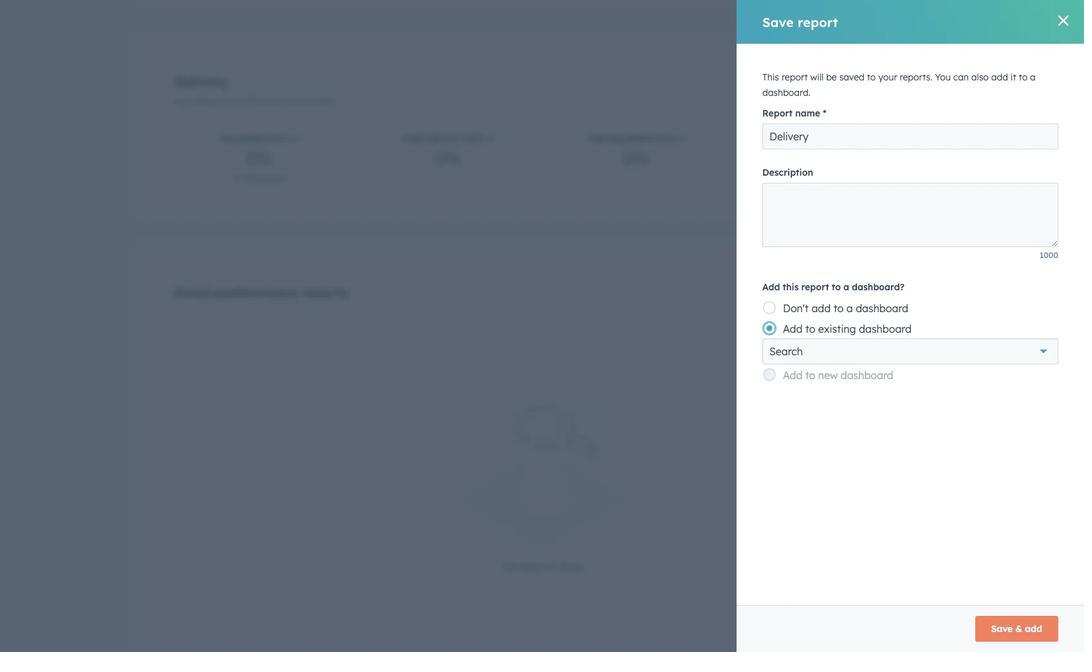 Task type: locate. For each thing, give the bounding box(es) containing it.
save & add
[[992, 623, 1043, 635]]

rate right spam
[[839, 134, 859, 144]]

0% down name
[[812, 147, 838, 169]]

1 add this report to a dashboard? element from the top
[[763, 297, 1059, 385]]

date range : from 9/24/2023 to 10/24/2023
[[174, 97, 335, 107]]

reports
[[302, 285, 349, 301]]

rate right bounce
[[463, 134, 484, 144]]

will
[[811, 71, 824, 83]]

dashboard down dashboard?
[[856, 302, 909, 315]]

0% down delivered rate
[[246, 147, 273, 169]]

1 vertical spatial dashboard
[[859, 322, 912, 335]]

to up don't add to a dashboard
[[832, 281, 841, 293]]

to down don't
[[806, 322, 816, 335]]

add right &
[[1025, 623, 1043, 635]]

0%
[[246, 147, 273, 169], [435, 147, 461, 169], [623, 147, 650, 169], [812, 147, 838, 169]]

delivery
[[174, 73, 228, 89]]

report up "will"
[[798, 14, 838, 30]]

add down search
[[783, 369, 803, 382]]

:
[[217, 97, 219, 107]]

0 vertical spatial dashboard
[[856, 302, 909, 315]]

be
[[827, 71, 837, 83]]

4 0% from the left
[[812, 147, 838, 169]]

a up don't add to a dashboard
[[844, 281, 850, 293]]

to right data
[[546, 560, 556, 573]]

also
[[972, 71, 989, 83]]

unsubscribed
[[588, 134, 652, 144]]

dashboard up search popup button on the right bottom
[[859, 322, 912, 335]]

2 save report button from the top
[[851, 285, 913, 307]]

2 add this report to a dashboard? element from the top
[[763, 318, 1059, 364]]

add
[[763, 281, 780, 293], [783, 322, 803, 335], [783, 369, 803, 382]]

2 vertical spatial save report
[[859, 290, 912, 301]]

report left you
[[884, 75, 912, 87]]

2 horizontal spatial add
[[1025, 623, 1043, 635]]

1000
[[1040, 250, 1059, 260]]

dashboard
[[856, 302, 909, 315], [859, 322, 912, 335], [841, 369, 894, 382]]

save report up don't add to a dashboard
[[859, 290, 912, 301]]

1 vertical spatial save report button
[[851, 285, 913, 307]]

dashboard right new
[[841, 369, 894, 382]]

add down don't
[[783, 322, 803, 335]]

save report button
[[851, 68, 921, 94], [851, 285, 913, 307]]

report up 'dashboard.'
[[782, 71, 808, 83]]

reports.
[[900, 71, 933, 83]]

hard
[[402, 134, 425, 144]]

save report button right be
[[851, 68, 921, 94]]

your
[[879, 71, 898, 83]]

rate
[[268, 134, 289, 144], [463, 134, 484, 144], [655, 134, 675, 144], [839, 134, 859, 144]]

0 vertical spatial a
[[1031, 71, 1036, 83]]

2 rate from the left
[[463, 134, 484, 144]]

2 vertical spatial a
[[847, 302, 853, 315]]

report down name
[[805, 134, 837, 144]]

1 rate from the left
[[268, 134, 289, 144]]

rate right unsubscribed
[[655, 134, 675, 144]]

to left your
[[867, 71, 876, 83]]

save report up "will"
[[763, 14, 838, 30]]

save left &
[[992, 623, 1013, 635]]

range
[[194, 97, 217, 107]]

a up 'add to existing dashboard'
[[847, 302, 853, 315]]

email performance reports
[[174, 285, 349, 301]]

1 vertical spatial add
[[783, 322, 803, 335]]

add left this
[[763, 281, 780, 293]]

save
[[763, 14, 794, 30], [859, 75, 881, 87], [859, 290, 881, 301], [992, 623, 1013, 635]]

2 vertical spatial add
[[1025, 623, 1043, 635]]

0 vertical spatial add
[[992, 71, 1009, 83]]

save report button for email performance reports
[[851, 285, 913, 307]]

performance
[[214, 285, 298, 301]]

2 0% from the left
[[435, 147, 461, 169]]

0 vertical spatial add
[[763, 281, 780, 293]]

save report button up 'add to existing dashboard'
[[851, 285, 913, 307]]

0% down the unsubscribed rate
[[623, 147, 650, 169]]

add this report to a dashboard? element
[[763, 297, 1059, 385], [763, 318, 1059, 364]]

0 horizontal spatial add
[[812, 302, 831, 315]]

add inside this report will be saved to your reports. you can also add it to a dashboard.
[[992, 71, 1009, 83]]

1 vertical spatial save report
[[859, 75, 912, 87]]

a inside this report will be saved to your reports. you can also add it to a dashboard.
[[1031, 71, 1036, 83]]

1 vertical spatial a
[[844, 281, 850, 293]]

dashboard.
[[763, 87, 811, 98]]

1 save report button from the top
[[851, 68, 921, 94]]

spam
[[781, 134, 803, 144]]

no data to show
[[503, 560, 584, 573]]

report right this
[[802, 281, 829, 293]]

add
[[992, 71, 1009, 83], [812, 302, 831, 315], [1025, 623, 1043, 635]]

1 horizontal spatial add
[[992, 71, 1009, 83]]

save report
[[763, 14, 838, 30], [859, 75, 912, 87], [859, 290, 912, 301]]

save right be
[[859, 75, 881, 87]]

0 vertical spatial save report button
[[851, 68, 921, 94]]

add left the it
[[992, 71, 1009, 83]]

a
[[1031, 71, 1036, 83], [844, 281, 850, 293], [847, 302, 853, 315]]

spam report rate 0%
[[781, 134, 859, 169]]

from
[[221, 97, 240, 107]]

save & add button
[[976, 616, 1059, 642]]

2 vertical spatial add
[[783, 369, 803, 382]]

add for add to new dashboard
[[783, 369, 803, 382]]

hard bounce rate
[[402, 134, 484, 144]]

to right the it
[[1019, 71, 1028, 83]]

this report will be saved to your reports. you can also add it to a dashboard.
[[763, 71, 1036, 98]]

0% down bounce
[[435, 147, 461, 169]]

save report right be
[[859, 75, 912, 87]]

&
[[1016, 623, 1023, 635]]

show
[[559, 560, 584, 573]]

bounce
[[427, 134, 461, 144]]

rate inside spam report rate 0%
[[839, 134, 859, 144]]

rate up '0% 0 delivered'
[[268, 134, 289, 144]]

add down add this report to a dashboard?
[[812, 302, 831, 315]]

4 rate from the left
[[839, 134, 859, 144]]

add for add to existing dashboard
[[783, 322, 803, 335]]

to left new
[[806, 369, 816, 382]]

close image
[[1059, 15, 1069, 26]]

1 0% from the left
[[246, 147, 273, 169]]

report up don't add to a dashboard
[[884, 290, 912, 301]]

a right the it
[[1031, 71, 1036, 83]]

email
[[174, 285, 211, 301]]

report
[[798, 14, 838, 30], [782, 71, 808, 83], [884, 75, 912, 87], [805, 134, 837, 144], [802, 281, 829, 293], [884, 290, 912, 301]]

to
[[867, 71, 876, 83], [1019, 71, 1028, 83], [283, 97, 290, 107], [832, 281, 841, 293], [834, 302, 844, 315], [806, 322, 816, 335], [806, 369, 816, 382], [546, 560, 556, 573]]

2 vertical spatial dashboard
[[841, 369, 894, 382]]



Task type: describe. For each thing, give the bounding box(es) containing it.
save report for delivery
[[859, 75, 912, 87]]

report
[[763, 107, 793, 119]]

saved
[[840, 71, 865, 83]]

add this report to a dashboard? element containing don't add to a dashboard
[[763, 297, 1059, 385]]

this
[[783, 281, 799, 293]]

delivered
[[220, 134, 266, 144]]

date
[[174, 97, 192, 107]]

add this report to a dashboard? element containing add to existing dashboard
[[763, 318, 1059, 364]]

search button
[[763, 339, 1059, 364]]

add to existing dashboard
[[783, 322, 912, 335]]

1 vertical spatial add
[[812, 302, 831, 315]]

you
[[935, 71, 951, 83]]

description
[[763, 167, 814, 178]]

dashboard?
[[852, 281, 905, 293]]

Report name text field
[[763, 124, 1059, 149]]

0% inside '0% 0 delivered'
[[246, 147, 273, 169]]

9/24/2023
[[242, 97, 281, 107]]

report inside spam report rate 0%
[[805, 134, 837, 144]]

0
[[234, 172, 240, 184]]

delivered rate
[[220, 134, 289, 144]]

it
[[1011, 71, 1017, 83]]

search
[[770, 345, 803, 358]]

to up existing
[[834, 302, 844, 315]]

Description text field
[[763, 183, 1059, 247]]

save report button for delivery
[[851, 68, 921, 94]]

report inside this report will be saved to your reports. you can also add it to a dashboard.
[[782, 71, 808, 83]]

data
[[520, 560, 543, 573]]

no
[[503, 560, 518, 573]]

0% inside spam report rate 0%
[[812, 147, 838, 169]]

add this report to a dashboard?
[[763, 281, 905, 293]]

name
[[796, 107, 821, 119]]

to right 9/24/2023
[[283, 97, 290, 107]]

can
[[954, 71, 969, 83]]

add to new dashboard
[[783, 369, 894, 382]]

0% 0 delivered
[[234, 147, 285, 184]]

new
[[819, 369, 838, 382]]

3 0% from the left
[[623, 147, 650, 169]]

save inside button
[[992, 623, 1013, 635]]

0 vertical spatial save report
[[763, 14, 838, 30]]

don't
[[783, 302, 809, 315]]

don't add to a dashboard
[[783, 302, 909, 315]]

dashboard for add to new dashboard
[[841, 369, 894, 382]]

this
[[763, 71, 780, 83]]

10/24/2023
[[292, 97, 335, 107]]

add for add this report to a dashboard?
[[763, 281, 780, 293]]

save report for email performance reports
[[859, 290, 912, 301]]

report name
[[763, 107, 821, 119]]

add inside button
[[1025, 623, 1043, 635]]

dashboard for add to existing dashboard
[[859, 322, 912, 335]]

3 rate from the left
[[655, 134, 675, 144]]

save up this
[[763, 14, 794, 30]]

existing
[[819, 322, 856, 335]]

unsubscribed rate
[[588, 134, 675, 144]]

delivered
[[242, 172, 285, 184]]

save up don't add to a dashboard
[[859, 290, 881, 301]]



Task type: vqa. For each thing, say whether or not it's contained in the screenshot.
the topmost dashboard
yes



